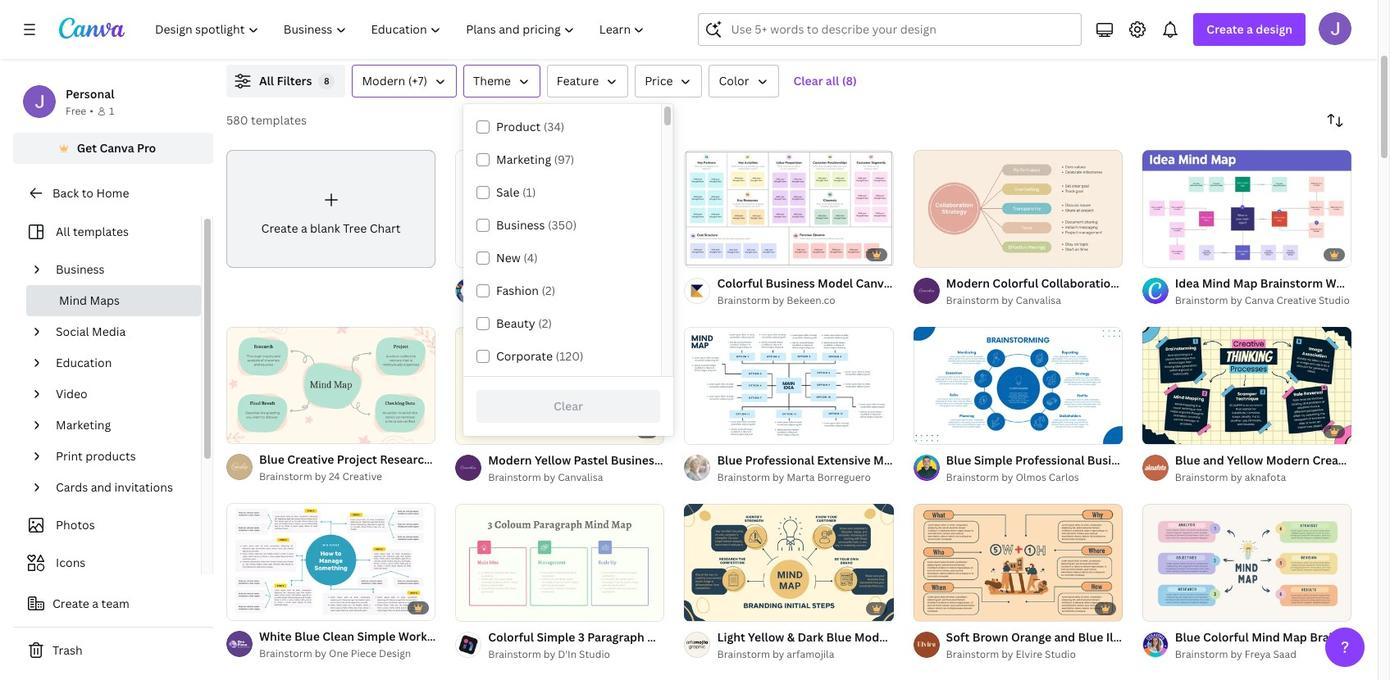 Task type: locate. For each thing, give the bounding box(es) containing it.
1 horizontal spatial marketing
[[496, 152, 551, 167]]

580 templates
[[226, 112, 307, 128]]

map
[[622, 276, 646, 291], [465, 452, 490, 468], [905, 453, 929, 468], [485, 629, 509, 645], [678, 630, 703, 645], [1234, 630, 1258, 645], [1283, 630, 1307, 645]]

diagram up brainstorm by canva creative studio
[[1171, 276, 1218, 291]]

(97)
[[554, 152, 574, 167]]

blue creative project research mind map brainstorm brainstorm by 24 creative
[[259, 452, 555, 484]]

0 vertical spatial marketing
[[496, 152, 551, 167]]

business up "brainstorm by olmos carlos" link
[[1088, 453, 1137, 468]]

diagram up brainstorm by marta borreguero link
[[713, 453, 760, 468]]

0 vertical spatial canvalisa
[[1016, 294, 1061, 308]]

photos link
[[23, 510, 191, 541]]

a for design
[[1247, 21, 1253, 37]]

Sort by button
[[1319, 104, 1352, 137]]

0 vertical spatial templates
[[251, 112, 307, 128]]

0 horizontal spatial create
[[52, 596, 89, 612]]

Search search field
[[731, 14, 1072, 45]]

all left filters
[[259, 73, 274, 89]]

1 vertical spatial a
[[301, 220, 307, 236]]

simple up piece
[[357, 629, 396, 645]]

blue simple professional business brainstorm brainstorm by olmos carlos
[[946, 453, 1202, 485]]

extensive
[[817, 453, 871, 468]]

modern
[[362, 73, 405, 89], [946, 276, 990, 291], [488, 453, 532, 468], [1266, 453, 1310, 468]]

and inside blue and yellow modern creative think brainstorm by aknafota
[[1203, 453, 1224, 468]]

colorful left collaboration
[[993, 276, 1039, 291]]

2 vertical spatial and
[[1054, 630, 1076, 645]]

0 horizontal spatial canvalisa
[[558, 471, 603, 485]]

brainstorm by bekeen.co link
[[717, 293, 894, 309]]

brainstorm by arfamojila link
[[717, 647, 894, 663]]

0 horizontal spatial professional
[[745, 453, 815, 468]]

1 horizontal spatial canva
[[1245, 294, 1274, 308]]

map up saad
[[1283, 630, 1307, 645]]

arfamojila
[[787, 648, 834, 662]]

feature button
[[547, 65, 628, 98]]

templates down back to home on the top of the page
[[73, 224, 129, 240]]

mind right extensive
[[874, 453, 902, 468]]

1 horizontal spatial brainstorm by canvalisa link
[[946, 293, 1123, 309]]

brainstorm by 24 creative link
[[259, 470, 436, 486]]

map up freya
[[1234, 630, 1258, 645]]

mind inside "blue professional extensive mind map graph brainstorm by marta borreguero"
[[874, 453, 902, 468]]

cards and invitations
[[56, 480, 173, 495]]

0 horizontal spatial marketing
[[56, 418, 111, 433]]

personal
[[66, 86, 114, 102]]

simple inside colorful simple 3 paragraph mind map brainstorms brainstorm by d'in studio
[[537, 630, 575, 645]]

a inside create a team button
[[92, 596, 99, 612]]

clear left all at the right top of page
[[794, 73, 823, 89]]

modern inside modern yellow pastel business strategy diagram brainstorm brainstorm by canvalisa
[[488, 453, 532, 468]]

top level navigation element
[[144, 13, 659, 46]]

feature
[[557, 73, 599, 89]]

white blue clean simple workflow mind map brainstorm brainstorm by one piece design
[[259, 629, 575, 661]]

blue creative project research mind map brainstorm image
[[226, 327, 436, 444]]

print products
[[56, 449, 136, 464]]

professional inside "blue professional extensive mind map graph brainstorm by marta borreguero"
[[745, 453, 815, 468]]

photos
[[56, 518, 95, 533]]

map up the venicedesigns
[[622, 276, 646, 291]]

back to home link
[[13, 177, 213, 210]]

blue left the clean
[[295, 629, 320, 645]]

yellow for peach
[[525, 276, 561, 291]]

modern colorful collaboration strategy diagram brainstorm brainstorm by canvalisa
[[946, 276, 1283, 308]]

clear for clear
[[554, 399, 583, 414]]

blue inside "soft brown orange and blue illustrated 5w1h mind map brainstorm by elvire studio"
[[1078, 630, 1104, 645]]

1 vertical spatial marketing
[[56, 418, 111, 433]]

2 horizontal spatial simple
[[974, 453, 1013, 468]]

mind inside colorful simple 3 paragraph mind map brainstorms brainstorm by d'in studio
[[647, 630, 676, 645]]

marketing for marketing
[[56, 418, 111, 433]]

mind right research
[[434, 452, 462, 468]]

brainstorm by canvalisa link down pastel at the left of page
[[488, 470, 665, 486]]

modern for modern colorful collaboration strategy diagram brainstorm brainstorm by canvalisa
[[946, 276, 990, 291]]

0 vertical spatial brainstorm by canvalisa link
[[946, 293, 1123, 309]]

and right cards
[[91, 480, 112, 495]]

canvalisa down collaboration
[[1016, 294, 1061, 308]]

business
[[496, 217, 545, 233], [56, 262, 105, 277], [766, 276, 815, 291], [611, 453, 660, 468], [1088, 453, 1137, 468]]

studio
[[1319, 294, 1350, 308], [579, 648, 610, 662], [1045, 648, 1076, 662]]

2 vertical spatial a
[[92, 596, 99, 612]]

tree chart templates image
[[1002, 0, 1352, 45]]

soft brown orange and blue illustrated 5w1h mind map link
[[946, 629, 1258, 647]]

model
[[818, 276, 853, 291]]

1 horizontal spatial and
[[1054, 630, 1076, 645]]

1 vertical spatial brainstorm by canvalisa link
[[488, 470, 665, 486]]

0 vertical spatial create
[[1207, 21, 1244, 37]]

blue up "brainstorm by olmos carlos" link
[[946, 453, 972, 468]]

simple inside blue simple professional business brainstorm brainstorm by olmos carlos
[[974, 453, 1013, 468]]

clear inside "button"
[[554, 399, 583, 414]]

blue inside "blue professional extensive mind map graph brainstorm by marta borreguero"
[[717, 453, 743, 468]]

0 vertical spatial a
[[1247, 21, 1253, 37]]

modern yellow pastel business strategy diagram brainstorm image
[[455, 327, 665, 445]]

mind right workflow
[[454, 629, 482, 645]]

create left design
[[1207, 21, 1244, 37]]

0 horizontal spatial brainstorm by canvalisa link
[[488, 470, 665, 486]]

blue inside blue colorful mind map brainstorm brainstorm by freya saad
[[1175, 630, 1201, 645]]

canva inside button
[[100, 140, 134, 156]]

a inside create a blank tree chart element
[[301, 220, 307, 236]]

social
[[56, 324, 89, 340]]

soft brown orange and blue illustrated 5w1h mind map brainstorm by elvire studio
[[946, 630, 1258, 662]]

(2) left grid
[[542, 283, 556, 299]]

a for team
[[92, 596, 99, 612]]

create inside button
[[52, 596, 89, 612]]

fashion (2)
[[496, 283, 556, 299]]

illustrated
[[1106, 630, 1164, 645]]

create
[[1207, 21, 1244, 37], [261, 220, 298, 236], [52, 596, 89, 612]]

peach yellow grid mind map brainstorm image
[[455, 150, 665, 268]]

create for create a blank tree chart
[[261, 220, 298, 236]]

1 horizontal spatial professional
[[1016, 453, 1085, 468]]

create for create a team
[[52, 596, 89, 612]]

0 horizontal spatial diagram
[[713, 453, 760, 468]]

graph
[[932, 453, 966, 468]]

yellow down (4)
[[525, 276, 561, 291]]

colorful up brainstorm by d'in studio link
[[488, 630, 534, 645]]

create left blank
[[261, 220, 298, 236]]

mind
[[591, 276, 619, 291], [59, 293, 87, 308], [434, 452, 462, 468], [874, 453, 902, 468], [454, 629, 482, 645], [647, 630, 676, 645], [1203, 630, 1231, 645], [1252, 630, 1280, 645]]

mind maps
[[59, 293, 120, 308]]

modern (+7) button
[[352, 65, 457, 98]]

modern inside modern colorful collaboration strategy diagram brainstorm brainstorm by canvalisa
[[946, 276, 990, 291]]

canvalisa inside modern colorful collaboration strategy diagram brainstorm brainstorm by canvalisa
[[1016, 294, 1061, 308]]

clear inside button
[[794, 73, 823, 89]]

brainstorm by venicedesigns link
[[488, 293, 665, 309]]

blue colorful mind map brainstorm image
[[1142, 504, 1352, 622]]

0 vertical spatial all
[[259, 73, 274, 89]]

0 vertical spatial diagram
[[1171, 276, 1218, 291]]

theme button
[[463, 65, 540, 98]]

by inside blue simple professional business brainstorm brainstorm by olmos carlos
[[1002, 471, 1014, 485]]

brainstorm inside blue and yellow modern creative think brainstorm by aknafota
[[1175, 471, 1228, 485]]

blue right illustrated
[[1175, 630, 1201, 645]]

0 horizontal spatial and
[[91, 480, 112, 495]]

clear down (120)
[[554, 399, 583, 414]]

brainstorm by canvalisa link down collaboration
[[946, 293, 1123, 309]]

1 vertical spatial diagram
[[713, 453, 760, 468]]

peach yellow grid mind map brainstorm link
[[488, 275, 712, 293]]

brainstorm by olmos carlos link
[[946, 470, 1123, 486]]

blue inside white blue clean simple workflow mind map brainstorm brainstorm by one piece design
[[295, 629, 320, 645]]

all
[[259, 73, 274, 89], [56, 224, 70, 240]]

2 professional from the left
[[1016, 453, 1085, 468]]

studio inside "soft brown orange and blue illustrated 5w1h mind map brainstorm by elvire studio"
[[1045, 648, 1076, 662]]

1 vertical spatial (2)
[[538, 316, 552, 331]]

planning
[[952, 276, 1001, 291]]

a inside create a design dropdown button
[[1247, 21, 1253, 37]]

blue inside 'blue creative project research mind map brainstorm brainstorm by 24 creative'
[[259, 452, 284, 468]]

idea mind map brainstorm whiteboard in purple pink modern professional style image
[[1142, 150, 1352, 268]]

colorful up freya
[[1203, 630, 1249, 645]]

collaboration
[[1041, 276, 1118, 291]]

brainstorm by canvalisa link for yellow
[[488, 470, 665, 486]]

1 horizontal spatial clear
[[794, 73, 823, 89]]

get
[[77, 140, 97, 156]]

1 vertical spatial strategy
[[663, 453, 710, 468]]

yellow inside modern yellow pastel business strategy diagram brainstorm brainstorm by canvalisa
[[535, 453, 571, 468]]

map right workflow
[[485, 629, 509, 645]]

diagram
[[1171, 276, 1218, 291], [713, 453, 760, 468]]

1 professional from the left
[[745, 453, 815, 468]]

modern colorful collaboration strategy diagram brainstorm link
[[946, 275, 1283, 293]]

0 vertical spatial canva
[[100, 140, 134, 156]]

clear all (8) button
[[785, 65, 865, 98]]

templates for all templates
[[73, 224, 129, 240]]

blue up brainstorm by aknafota link
[[1175, 453, 1201, 468]]

blue for blue creative project research mind map brainstorm
[[259, 452, 284, 468]]

bekeen.co
[[787, 294, 836, 308]]

marketing down video
[[56, 418, 111, 433]]

mind up brainstorm by freya saad link
[[1252, 630, 1280, 645]]

1 horizontal spatial create
[[261, 220, 298, 236]]

business right pastel at the left of page
[[611, 453, 660, 468]]

create down icons
[[52, 596, 89, 612]]

d'in
[[558, 648, 577, 662]]

0 vertical spatial (2)
[[542, 283, 556, 299]]

fashion
[[496, 283, 539, 299]]

by inside "soft brown orange and blue illustrated 5w1h mind map brainstorm by elvire studio"
[[1002, 648, 1014, 662]]

professional up carlos
[[1016, 453, 1085, 468]]

1 vertical spatial all
[[56, 224, 70, 240]]

map inside blue colorful mind map brainstorm brainstorm by freya saad
[[1283, 630, 1307, 645]]

marketing down product
[[496, 152, 551, 167]]

1 vertical spatial canva
[[1245, 294, 1274, 308]]

yellow up brainstorm by aknafota link
[[1227, 453, 1263, 468]]

(2) right beauty
[[538, 316, 552, 331]]

simple up d'in
[[537, 630, 575, 645]]

1 horizontal spatial simple
[[537, 630, 575, 645]]

create inside dropdown button
[[1207, 21, 1244, 37]]

marta
[[787, 471, 815, 485]]

all down back
[[56, 224, 70, 240]]

0 horizontal spatial studio
[[579, 648, 610, 662]]

professional up the marta
[[745, 453, 815, 468]]

a
[[1247, 21, 1253, 37], [301, 220, 307, 236], [92, 596, 99, 612]]

get canva pro button
[[13, 133, 213, 164]]

0 vertical spatial clear
[[794, 73, 823, 89]]

0 horizontal spatial clear
[[554, 399, 583, 414]]

icons link
[[23, 548, 191, 579]]

business (350)
[[496, 217, 577, 233]]

olmos
[[1016, 471, 1047, 485]]

1 horizontal spatial diagram
[[1171, 276, 1218, 291]]

blue and yellow modern creative thinking mind map image
[[1142, 327, 1352, 445]]

0 horizontal spatial canva
[[100, 140, 134, 156]]

create a blank tree chart element
[[226, 150, 436, 268]]

mind up the venicedesigns
[[591, 276, 619, 291]]

modern for modern (+7)
[[362, 73, 405, 89]]

blue up the brainstorm by 24 creative 'link'
[[259, 452, 284, 468]]

a left blank
[[301, 220, 307, 236]]

templates down all filters
[[251, 112, 307, 128]]

yellow
[[525, 276, 561, 291], [535, 453, 571, 468], [1227, 453, 1263, 468]]

1 horizontal spatial a
[[301, 220, 307, 236]]

(2) for beauty (2)
[[538, 316, 552, 331]]

new (4)
[[496, 250, 538, 266]]

map left brainstorms
[[678, 630, 703, 645]]

1 vertical spatial clear
[[554, 399, 583, 414]]

mind inside white blue clean simple workflow mind map brainstorm brainstorm by one piece design
[[454, 629, 482, 645]]

marketing for marketing (97)
[[496, 152, 551, 167]]

yellow left pastel at the left of page
[[535, 453, 571, 468]]

0 horizontal spatial a
[[92, 596, 99, 612]]

a left team
[[92, 596, 99, 612]]

map left graph
[[905, 453, 929, 468]]

blue for blue and yellow modern creative think
[[1175, 453, 1201, 468]]

blue inside blue simple professional business brainstorm brainstorm by olmos carlos
[[946, 453, 972, 468]]

research
[[380, 452, 431, 468]]

1 horizontal spatial templates
[[251, 112, 307, 128]]

2 horizontal spatial studio
[[1319, 294, 1350, 308]]

1 vertical spatial create
[[261, 220, 298, 236]]

(8)
[[842, 73, 857, 89]]

peach yellow grid mind map brainstorm brainstorm by venicedesigns
[[488, 276, 712, 308]]

2 horizontal spatial a
[[1247, 21, 1253, 37]]

create a team button
[[13, 588, 213, 621]]

a left design
[[1247, 21, 1253, 37]]

and right orange
[[1054, 630, 1076, 645]]

strategy inside modern colorful collaboration strategy diagram brainstorm brainstorm by canvalisa
[[1121, 276, 1168, 291]]

(2)
[[542, 283, 556, 299], [538, 316, 552, 331]]

(2) for fashion (2)
[[542, 283, 556, 299]]

brainstorm by arfamojila
[[717, 648, 834, 662]]

corporate (120)
[[496, 349, 584, 364]]

price
[[645, 73, 673, 89]]

modern inside "button"
[[362, 73, 405, 89]]

1 horizontal spatial all
[[259, 73, 274, 89]]

project
[[337, 452, 377, 468]]

mind right paragraph
[[647, 630, 676, 645]]

blue inside blue and yellow modern creative think brainstorm by aknafota
[[1175, 453, 1201, 468]]

marketing (97)
[[496, 152, 574, 167]]

templates for 580 templates
[[251, 112, 307, 128]]

0 horizontal spatial simple
[[357, 629, 396, 645]]

diagram inside modern yellow pastel business strategy diagram brainstorm brainstorm by canvalisa
[[713, 453, 760, 468]]

0 horizontal spatial all
[[56, 224, 70, 240]]

free
[[66, 104, 86, 118]]

1 vertical spatial canvalisa
[[558, 471, 603, 485]]

by inside blue colorful mind map brainstorm brainstorm by freya saad
[[1231, 648, 1243, 662]]

jacob simon image
[[1319, 12, 1352, 45]]

price button
[[635, 65, 703, 98]]

0 vertical spatial and
[[1203, 453, 1224, 468]]

None search field
[[698, 13, 1082, 46]]

colorful up brainstorm by bekeen.co link
[[717, 276, 763, 291]]

0 vertical spatial strategy
[[1121, 276, 1168, 291]]

products
[[86, 449, 136, 464]]

tree
[[343, 220, 367, 236]]

1 horizontal spatial studio
[[1045, 648, 1076, 662]]

business up brainstorm by bekeen.co link
[[766, 276, 815, 291]]

strategy inside modern yellow pastel business strategy diagram brainstorm brainstorm by canvalisa
[[663, 453, 710, 468]]

brainstorm by elvire studio link
[[946, 647, 1123, 663]]

1 horizontal spatial canvalisa
[[1016, 294, 1061, 308]]

blue colorful mind map brainstorm brainstorm by freya saad
[[1175, 630, 1373, 662]]

modern for modern yellow pastel business strategy diagram brainstorm brainstorm by canvalisa
[[488, 453, 532, 468]]

brainstorm
[[649, 276, 712, 291], [1004, 276, 1066, 291], [1220, 276, 1283, 291], [488, 294, 541, 308], [717, 294, 770, 308], [946, 294, 999, 308], [1175, 294, 1228, 308], [492, 452, 555, 468], [762, 453, 825, 468], [1140, 453, 1202, 468], [259, 470, 312, 484], [488, 471, 541, 485], [717, 471, 770, 485], [946, 471, 999, 485], [1175, 471, 1228, 485], [512, 629, 575, 645], [1310, 630, 1373, 645], [259, 647, 312, 661], [488, 648, 541, 662], [717, 648, 770, 662], [946, 648, 999, 662], [1175, 648, 1228, 662]]

2 horizontal spatial create
[[1207, 21, 1244, 37]]

0 horizontal spatial strategy
[[663, 453, 710, 468]]

brainstorm inside "blue professional extensive mind map graph brainstorm by marta borreguero"
[[717, 471, 770, 485]]

blue left illustrated
[[1078, 630, 1104, 645]]

creative inside blue and yellow modern creative think brainstorm by aknafota
[[1313, 453, 1360, 468]]

1 horizontal spatial strategy
[[1121, 276, 1168, 291]]

1 vertical spatial templates
[[73, 224, 129, 240]]

and inside "soft brown orange and blue illustrated 5w1h mind map brainstorm by elvire studio"
[[1054, 630, 1076, 645]]

map right research
[[465, 452, 490, 468]]

1 vertical spatial and
[[91, 480, 112, 495]]

blue simple professional business brainstorm link
[[946, 452, 1202, 470]]

map inside peach yellow grid mind map brainstorm brainstorm by venicedesigns
[[622, 276, 646, 291]]

piece
[[351, 647, 377, 661]]

and up brainstorm by aknafota link
[[1203, 453, 1224, 468]]

0 horizontal spatial templates
[[73, 224, 129, 240]]

mind right 5w1h
[[1203, 630, 1231, 645]]

2 vertical spatial create
[[52, 596, 89, 612]]

all filters
[[259, 73, 312, 89]]

yellow inside peach yellow grid mind map brainstorm brainstorm by venicedesigns
[[525, 276, 561, 291]]

blue up brainstorm by marta borreguero link
[[717, 453, 743, 468]]

trash link
[[13, 635, 213, 668]]

colorful
[[717, 276, 763, 291], [993, 276, 1039, 291], [488, 630, 534, 645], [1203, 630, 1249, 645]]

map inside "soft brown orange and blue illustrated 5w1h mind map brainstorm by elvire studio"
[[1234, 630, 1258, 645]]

2 horizontal spatial and
[[1203, 453, 1224, 468]]

simple right graph
[[974, 453, 1013, 468]]

canvalisa down pastel at the left of page
[[558, 471, 603, 485]]

brainstorm by canvalisa link
[[946, 293, 1123, 309], [488, 470, 665, 486]]



Task type: vqa. For each thing, say whether or not it's contained in the screenshot.
the and inside the Cards and invitations link
yes



Task type: describe. For each thing, give the bounding box(es) containing it.
map inside white blue clean simple workflow mind map brainstorm brainstorm by one piece design
[[485, 629, 509, 645]]

blue and yellow modern creative think link
[[1175, 452, 1390, 470]]

create a design button
[[1194, 13, 1306, 46]]

map inside colorful simple 3 paragraph mind map brainstorms brainstorm by d'in studio
[[678, 630, 703, 645]]

8
[[324, 75, 330, 87]]

mind inside peach yellow grid mind map brainstorm brainstorm by venicedesigns
[[591, 276, 619, 291]]

corporate
[[496, 349, 553, 364]]

education link
[[49, 348, 191, 379]]

simple for colorful
[[537, 630, 575, 645]]

blue professional extensive mind map graph image
[[684, 327, 894, 445]]

design
[[379, 647, 411, 661]]

print
[[56, 449, 83, 464]]

blue simple professional business brainstorm image
[[913, 327, 1123, 445]]

modern yellow pastel business strategy diagram brainstorm link
[[488, 452, 825, 470]]

create a design
[[1207, 21, 1293, 37]]

business inside modern yellow pastel business strategy diagram brainstorm brainstorm by canvalisa
[[611, 453, 660, 468]]

create a team
[[52, 596, 130, 612]]

colorful inside modern colorful collaboration strategy diagram brainstorm brainstorm by canvalisa
[[993, 276, 1039, 291]]

beauty
[[496, 316, 535, 331]]

paragraph
[[588, 630, 645, 645]]

1
[[109, 104, 114, 118]]

yellow inside blue and yellow modern creative think brainstorm by aknafota
[[1227, 453, 1263, 468]]

blue for blue colorful mind map brainstorm
[[1175, 630, 1201, 645]]

blue professional extensive mind map graph link
[[717, 452, 966, 470]]

product
[[496, 119, 541, 135]]

grid
[[564, 276, 588, 291]]

by inside modern yellow pastel business strategy diagram brainstorm brainstorm by canvalisa
[[544, 471, 556, 485]]

colorful business model canvas strategic planning brainstorm image
[[684, 150, 894, 268]]

brainstorm by canva creative studio link
[[1175, 293, 1352, 309]]

by inside peach yellow grid mind map brainstorm brainstorm by venicedesigns
[[544, 294, 556, 308]]

by inside modern colorful collaboration strategy diagram brainstorm brainstorm by canvalisa
[[1002, 294, 1014, 308]]

borreguero
[[817, 471, 871, 485]]

simple for blue
[[974, 453, 1013, 468]]

workflow
[[398, 629, 451, 645]]

business up mind maps at top
[[56, 262, 105, 277]]

and for blue
[[1203, 453, 1224, 468]]

brown
[[973, 630, 1009, 645]]

professional inside blue simple professional business brainstorm brainstorm by olmos carlos
[[1016, 453, 1085, 468]]

modern colorful collaboration strategy diagram brainstorm image
[[913, 150, 1123, 268]]

all for all templates
[[56, 224, 70, 240]]

create for create a design
[[1207, 21, 1244, 37]]

mind inside blue colorful mind map brainstorm brainstorm by freya saad
[[1252, 630, 1280, 645]]

580
[[226, 112, 248, 128]]

beauty (2)
[[496, 316, 552, 331]]

brainstorm by one piece design link
[[259, 647, 436, 663]]

by inside colorful simple 3 paragraph mind map brainstorms brainstorm by d'in studio
[[544, 648, 556, 662]]

(350)
[[548, 217, 577, 233]]

business up new (4)
[[496, 217, 545, 233]]

colorful simple 3 paragraph mind map brainstorms image
[[455, 504, 665, 622]]

cards
[[56, 480, 88, 495]]

map inside 'blue creative project research mind map brainstorm brainstorm by 24 creative'
[[465, 452, 490, 468]]

mind inside "soft brown orange and blue illustrated 5w1h mind map brainstorm by elvire studio"
[[1203, 630, 1231, 645]]

business link
[[49, 254, 191, 285]]

business inside colorful business model canvas strategic planning brainstorm brainstorm by bekeen.co
[[766, 276, 815, 291]]

theme
[[473, 73, 511, 89]]

brainstorm by d'in studio link
[[488, 647, 665, 663]]

venicedesigns
[[558, 294, 625, 308]]

marketing link
[[49, 410, 191, 441]]

blank
[[310, 220, 340, 236]]

canvalisa inside modern yellow pastel business strategy diagram brainstorm brainstorm by canvalisa
[[558, 471, 603, 485]]

by inside colorful business model canvas strategic planning brainstorm brainstorm by bekeen.co
[[773, 294, 785, 308]]

chart
[[370, 220, 401, 236]]

education
[[56, 355, 112, 371]]

mind up social
[[59, 293, 87, 308]]

and for cards
[[91, 480, 112, 495]]

video
[[56, 386, 87, 402]]

yellow for modern
[[535, 453, 571, 468]]

colorful inside blue colorful mind map brainstorm brainstorm by freya saad
[[1203, 630, 1249, 645]]

create a blank tree chart
[[261, 220, 401, 236]]

filters
[[277, 73, 312, 89]]

•
[[90, 104, 93, 118]]

colorful business model canvas strategic planning brainstorm link
[[717, 275, 1066, 293]]

white blue clean simple workflow mind map brainstorm image
[[226, 504, 436, 621]]

by inside "blue professional extensive mind map graph brainstorm by marta borreguero"
[[773, 471, 785, 485]]

pro
[[137, 140, 156, 156]]

map inside "blue professional extensive mind map graph brainstorm by marta borreguero"
[[905, 453, 929, 468]]

clear button
[[477, 390, 660, 423]]

business inside blue simple professional business brainstorm brainstorm by olmos carlos
[[1088, 453, 1137, 468]]

cards and invitations link
[[49, 472, 191, 504]]

clean
[[323, 629, 354, 645]]

studio inside colorful simple 3 paragraph mind map brainstorms brainstorm by d'in studio
[[579, 648, 610, 662]]

colorful inside colorful business model canvas strategic planning brainstorm brainstorm by bekeen.co
[[717, 276, 763, 291]]

brainstorm inside colorful simple 3 paragraph mind map brainstorms brainstorm by d'in studio
[[488, 648, 541, 662]]

invitations
[[114, 480, 173, 495]]

all templates
[[56, 224, 129, 240]]

simple inside white blue clean simple workflow mind map brainstorm brainstorm by one piece design
[[357, 629, 396, 645]]

by inside 'blue creative project research mind map brainstorm brainstorm by 24 creative'
[[315, 470, 327, 484]]

blue colorful mind map brainstorm link
[[1175, 629, 1373, 647]]

clear all (8)
[[794, 73, 857, 89]]

all
[[826, 73, 839, 89]]

24
[[329, 470, 340, 484]]

saad
[[1273, 648, 1297, 662]]

brainstorm by canva creative studio
[[1175, 294, 1350, 308]]

sale (1)
[[496, 185, 536, 200]]

pastel
[[574, 453, 608, 468]]

all for all filters
[[259, 73, 274, 89]]

design
[[1256, 21, 1293, 37]]

5w1h
[[1167, 630, 1200, 645]]

back
[[52, 185, 79, 201]]

brainstorm by canvalisa link for colorful
[[946, 293, 1123, 309]]

(34)
[[544, 119, 565, 135]]

(4)
[[523, 250, 538, 266]]

colorful simple 3 paragraph mind map brainstorms link
[[488, 629, 774, 647]]

modern inside blue and yellow modern creative think brainstorm by aknafota
[[1266, 453, 1310, 468]]

blue for blue professional extensive mind map graph
[[717, 453, 743, 468]]

diagram inside modern colorful collaboration strategy diagram brainstorm brainstorm by canvalisa
[[1171, 276, 1218, 291]]

light yellow & dark blue modern branding initial steps mind map image
[[684, 504, 894, 622]]

by inside white blue clean simple workflow mind map brainstorm brainstorm by one piece design
[[315, 647, 327, 661]]

colorful business model canvas strategic planning brainstorm brainstorm by bekeen.co
[[717, 276, 1066, 308]]

8 filter options selected element
[[319, 73, 335, 89]]

carlos
[[1049, 471, 1079, 485]]

blue for blue simple professional business brainstorm
[[946, 453, 972, 468]]

blue professional extensive mind map graph brainstorm by marta borreguero
[[717, 453, 966, 485]]

clear for clear all (8)
[[794, 73, 823, 89]]

brainstorm inside "soft brown orange and blue illustrated 5w1h mind map brainstorm by elvire studio"
[[946, 648, 999, 662]]

white
[[259, 629, 292, 645]]

blue creative project research mind map brainstorm link
[[259, 451, 555, 470]]

(1)
[[522, 185, 536, 200]]

mind inside 'blue creative project research mind map brainstorm brainstorm by 24 creative'
[[434, 452, 462, 468]]

home
[[96, 185, 129, 201]]

canvas
[[856, 276, 896, 291]]

colorful inside colorful simple 3 paragraph mind map brainstorms brainstorm by d'in studio
[[488, 630, 534, 645]]

soft brown orange and blue illustrated 5w1h mind map image
[[913, 504, 1123, 622]]

studio inside brainstorm by canva creative studio link
[[1319, 294, 1350, 308]]

get canva pro
[[77, 140, 156, 156]]

strategic
[[899, 276, 949, 291]]

(120)
[[556, 349, 584, 364]]

a for blank
[[301, 220, 307, 236]]

white blue clean simple workflow mind map brainstorm link
[[259, 629, 575, 647]]

product (34)
[[496, 119, 565, 135]]

by inside blue and yellow modern creative think brainstorm by aknafota
[[1231, 471, 1243, 485]]



